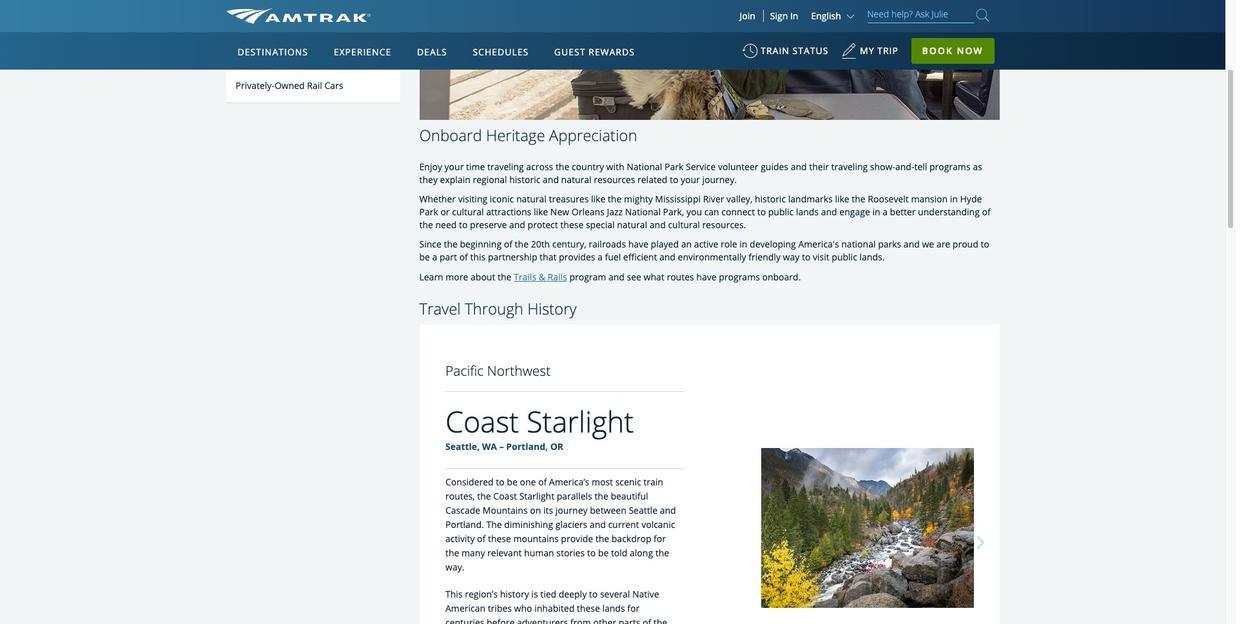 Task type: describe. For each thing, give the bounding box(es) containing it.
the
[[486, 519, 502, 531]]

more
[[446, 271, 468, 283]]

train status link
[[742, 39, 829, 70]]

schedules
[[473, 46, 529, 58]]

active
[[694, 238, 719, 251]]

Please enter your search item search field
[[868, 6, 974, 23]]

one
[[520, 476, 536, 488]]

considered to be one of america's most scenic train routes, the coast starlight parallels the beautiful cascade mountains on its journey between seattle and portland. the diminishing glaciers and current volcanic activity of these mountains provide the backdrop for the many relevant human stories to be told along the way.
[[445, 476, 676, 573]]

park,
[[663, 206, 684, 218]]

across
[[526, 161, 553, 173]]

current
[[608, 519, 639, 531]]

1 horizontal spatial like
[[591, 193, 606, 205]]

destinations
[[238, 46, 308, 58]]

tribes
[[488, 602, 512, 615]]

can
[[705, 206, 719, 218]]

need
[[436, 219, 457, 231]]

application inside banner
[[274, 108, 584, 288]]

1 vertical spatial have
[[697, 271, 717, 283]]

of inside whether visiting iconic natural treasures like the mighty mississippi river valley, historic landmarks like the roosevelt mansion in hyde park or cultural attractions like new orleans jazz national park, you can connect to public lands and engage in a better understanding of the need to preserve and protect these special natural and cultural resources.
[[982, 206, 991, 218]]

century,
[[553, 238, 587, 251]]

join button
[[732, 10, 764, 22]]

0 vertical spatial in
[[950, 193, 958, 205]]

the inside enjoy your time traveling across the country with national park service volunteer guides and their traveling show-and-tell programs as they explain regional historic and natural resources related to your journey.
[[556, 161, 570, 173]]

who
[[514, 602, 532, 615]]

beginning
[[460, 238, 502, 251]]

guest rewards
[[554, 46, 635, 58]]

learn more about the trails & rails program and see what routes have programs onboard.
[[419, 271, 801, 283]]

the up the engage
[[852, 193, 866, 205]]

mountains
[[483, 504, 528, 517]]

appreciation
[[549, 124, 637, 145]]

time
[[466, 161, 485, 173]]

coast inside considered to be one of america's most scenic train routes, the coast starlight parallels the beautiful cascade mountains on its journey between seattle and portland. the diminishing glaciers and current volcanic activity of these mountains provide the backdrop for the many relevant human stories to be told along the way.
[[493, 490, 517, 503]]

1 vertical spatial in
[[873, 206, 881, 218]]

beautiful
[[611, 490, 648, 503]]

join
[[740, 10, 756, 22]]

book now button
[[912, 38, 995, 64]]

destinations button
[[232, 34, 313, 70]]

cascade
[[445, 504, 480, 517]]

trip
[[878, 44, 899, 57]]

onboard heritage appreciation
[[419, 124, 637, 145]]

scenic
[[615, 476, 641, 488]]

seattle
[[629, 504, 657, 517]]

volunteer
[[718, 161, 759, 173]]

hyde
[[961, 193, 982, 205]]

trails & rails link
[[514, 271, 567, 283]]

park inside whether visiting iconic natural treasures like the mighty mississippi river valley, historic landmarks like the roosevelt mansion in hyde park or cultural attractions like new orleans jazz national park, you can connect to public lands and engage in a better understanding of the need to preserve and protect these special natural and cultural resources.
[[419, 206, 438, 218]]

lands inside this region's history is tied deeply to several native american tribes who inhabited these lands for centuries before adventurers from other parts of t
[[602, 602, 625, 615]]

sign in button
[[771, 10, 799, 22]]

friendly
[[749, 251, 781, 263]]

0 vertical spatial cultural
[[452, 206, 484, 218]]

before
[[487, 617, 514, 624]]

1 vertical spatial be
[[507, 476, 517, 488]]

we
[[922, 238, 935, 251]]

train
[[643, 476, 663, 488]]

train
[[761, 44, 790, 57]]

national inside whether visiting iconic natural treasures like the mighty mississippi river valley, historic landmarks like the roosevelt mansion in hyde park or cultural attractions like new orleans jazz national park, you can connect to public lands and engage in a better understanding of the need to preserve and protect these special natural and cultural resources.
[[625, 206, 661, 218]]

this
[[470, 251, 486, 263]]

and down played
[[660, 251, 676, 263]]

mighty
[[624, 193, 653, 205]]

about
[[471, 271, 496, 283]]

way
[[783, 251, 800, 263]]

lands.
[[860, 251, 885, 263]]

the up jazz
[[608, 193, 622, 205]]

train status
[[761, 44, 829, 57]]

have inside since the beginning of the 20th century, railroads have played an active role in developing america's national parks and we are proud to be a part of this partnership that provides a fuel efficient and environmentally friendly way to visit public lands.
[[629, 238, 649, 251]]

pacific
[[445, 362, 483, 380]]

new
[[551, 206, 570, 218]]

banner containing join
[[0, 0, 1226, 298]]

parks
[[878, 238, 902, 251]]

coast inside coast starlight seattle, wa – portland, or
[[445, 402, 519, 441]]

told
[[611, 547, 627, 559]]

and up volcanic
[[660, 504, 676, 517]]

relevant
[[487, 547, 522, 559]]

guest
[[554, 46, 586, 58]]

an
[[681, 238, 692, 251]]

service
[[686, 161, 716, 173]]

schedules link
[[468, 32, 534, 70]]

the up way.
[[445, 547, 459, 559]]

resources
[[594, 174, 635, 186]]

to right connect
[[758, 206, 766, 218]]

0 horizontal spatial like
[[534, 206, 548, 218]]

deeply
[[559, 588, 587, 601]]

privately-
[[236, 79, 275, 91]]

park inside enjoy your time traveling across the country with national park service volunteer guides and their traveling show-and-tell programs as they explain regional historic and natural resources related to your journey.
[[665, 161, 684, 173]]

iconic
[[490, 193, 514, 205]]

of up partnership
[[504, 238, 513, 251]]

the left trails
[[498, 271, 512, 283]]

and down attractions at left top
[[509, 219, 526, 231]]

since
[[419, 238, 442, 251]]

journey.
[[703, 174, 737, 186]]

this region's history is tied deeply to several native american tribes who inhabited these lands for centuries before adventurers from other parts of t
[[445, 588, 677, 624]]

2 traveling from the left
[[832, 161, 868, 173]]

these inside considered to be one of america's most scenic train routes, the coast starlight parallels the beautiful cascade mountains on its journey between seattle and portland. the diminishing glaciers and current volcanic activity of these mountains provide the backdrop for the many relevant human stories to be told along the way.
[[488, 533, 511, 545]]

human
[[524, 547, 554, 559]]

along
[[630, 547, 653, 559]]

my trip
[[860, 44, 899, 57]]

1 vertical spatial natural
[[516, 193, 547, 205]]

for inside this region's history is tied deeply to several native american tribes who inhabited these lands for centuries before adventurers from other parts of t
[[627, 602, 639, 615]]

coast starlight seattle, wa – portland, or
[[445, 402, 634, 453]]

are
[[937, 238, 951, 251]]

learn
[[419, 271, 443, 283]]

lands inside whether visiting iconic natural treasures like the mighty mississippi river valley, historic landmarks like the roosevelt mansion in hyde park or cultural attractions like new orleans jazz national park, you can connect to public lands and engage in a better understanding of the need to preserve and protect these special natural and cultural resources.
[[796, 206, 819, 218]]

whether visiting iconic natural treasures like the mighty mississippi river valley, historic landmarks like the roosevelt mansion in hyde park or cultural attractions like new orleans jazz national park, you can connect to public lands and engage in a better understanding of the need to preserve and protect these special natural and cultural resources.
[[419, 193, 991, 231]]

pacific northwest
[[445, 362, 551, 380]]

enjoy
[[419, 161, 442, 173]]

2 vertical spatial natural
[[617, 219, 648, 231]]

and down landmarks
[[821, 206, 837, 218]]

programs inside enjoy your time traveling across the country with national park service volunteer guides and their traveling show-and-tell programs as they explain regional historic and natural resources related to your journey.
[[930, 161, 971, 173]]

way.
[[445, 561, 464, 573]]



Task type: locate. For each thing, give the bounding box(es) containing it.
0 vertical spatial coast
[[445, 402, 519, 441]]

railroads
[[589, 238, 626, 251]]

1 horizontal spatial a
[[598, 251, 603, 263]]

portland.
[[445, 519, 484, 531]]

1 horizontal spatial cultural
[[668, 219, 700, 231]]

developing
[[750, 238, 796, 251]]

to up mississippi
[[670, 174, 679, 186]]

onboard.
[[763, 271, 801, 283]]

of inside this region's history is tied deeply to several native american tribes who inhabited these lands for centuries before adventurers from other parts of t
[[643, 617, 651, 624]]

and down across
[[543, 174, 559, 186]]

in right role
[[740, 238, 748, 251]]

cultural down visiting
[[452, 206, 484, 218]]

lands down landmarks
[[796, 206, 819, 218]]

be inside since the beginning of the 20th century, railroads have played an active role in developing america's national parks and we are proud to be a part of this partnership that provides a fuel efficient and environmentally friendly way to visit public lands.
[[419, 251, 430, 263]]

in down roosevelt at right
[[873, 206, 881, 218]]

0 vertical spatial lands
[[796, 206, 819, 218]]

application
[[274, 108, 584, 288]]

starlight inside coast starlight seattle, wa – portland, or
[[526, 402, 634, 441]]

1 horizontal spatial park
[[665, 161, 684, 173]]

historic right valley,
[[755, 193, 786, 205]]

book now
[[923, 44, 984, 57]]

the up partnership
[[515, 238, 529, 251]]

to right way
[[802, 251, 811, 263]]

0 horizontal spatial historic
[[510, 174, 541, 186]]

0 horizontal spatial in
[[740, 238, 748, 251]]

0 vertical spatial park
[[665, 161, 684, 173]]

and left "see"
[[609, 271, 625, 283]]

historic inside whether visiting iconic natural treasures like the mighty mississippi river valley, historic landmarks like the roosevelt mansion in hyde park or cultural attractions like new orleans jazz national park, you can connect to public lands and engage in a better understanding of the need to preserve and protect these special natural and cultural resources.
[[755, 193, 786, 205]]

of right understanding
[[982, 206, 991, 218]]

0 horizontal spatial traveling
[[488, 161, 524, 173]]

national
[[627, 161, 663, 173], [625, 206, 661, 218]]

and left we
[[904, 238, 920, 251]]

better
[[890, 206, 916, 218]]

the up 'part' on the top left of page
[[444, 238, 458, 251]]

1 horizontal spatial in
[[873, 206, 881, 218]]

landmarks
[[788, 193, 833, 205]]

guest rewards button
[[549, 34, 640, 70]]

natural inside enjoy your time traveling across the country with national park service volunteer guides and their traveling show-and-tell programs as they explain regional historic and natural resources related to your journey.
[[561, 174, 592, 186]]

america's
[[549, 476, 589, 488]]

1 vertical spatial your
[[681, 174, 700, 186]]

1 vertical spatial public
[[832, 251, 858, 263]]

starlight inside considered to be one of america's most scenic train routes, the coast starlight parallels the beautiful cascade mountains on its journey between seattle and portland. the diminishing glaciers and current volcanic activity of these mountains provide the backdrop for the many relevant human stories to be told along the way.
[[519, 490, 554, 503]]

through
[[465, 298, 524, 319]]

programs
[[930, 161, 971, 173], [719, 271, 760, 283]]

a down roosevelt at right
[[883, 206, 888, 218]]

to left one
[[496, 476, 504, 488]]

1 traveling from the left
[[488, 161, 524, 173]]

0 vertical spatial historic
[[510, 174, 541, 186]]

these inside this region's history is tied deeply to several native american tribes who inhabited these lands for centuries before adventurers from other parts of t
[[577, 602, 600, 615]]

2 horizontal spatial in
[[950, 193, 958, 205]]

national
[[842, 238, 876, 251]]

your up explain
[[445, 161, 464, 173]]

the right across
[[556, 161, 570, 173]]

their
[[809, 161, 829, 173]]

jazz
[[607, 206, 623, 218]]

like
[[591, 193, 606, 205], [835, 193, 850, 205], [534, 206, 548, 218]]

of left this
[[460, 251, 468, 263]]

0 vertical spatial your
[[445, 161, 464, 173]]

of up many
[[477, 533, 485, 545]]

0 horizontal spatial programs
[[719, 271, 760, 283]]

the up since at the top left
[[419, 219, 433, 231]]

played
[[651, 238, 679, 251]]

0 vertical spatial public
[[769, 206, 794, 218]]

like up the engage
[[835, 193, 850, 205]]

orleans
[[572, 206, 605, 218]]

public inside whether visiting iconic natural treasures like the mighty mississippi river valley, historic landmarks like the roosevelt mansion in hyde park or cultural attractions like new orleans jazz national park, you can connect to public lands and engage in a better understanding of the need to preserve and protect these special natural and cultural resources.
[[769, 206, 794, 218]]

search icon image
[[977, 6, 990, 24]]

provides
[[559, 251, 595, 263]]

1 vertical spatial coast
[[493, 490, 517, 503]]

1 horizontal spatial have
[[697, 271, 717, 283]]

northwest
[[487, 362, 551, 380]]

glaciers
[[555, 519, 587, 531]]

2 horizontal spatial natural
[[617, 219, 648, 231]]

rewards
[[589, 46, 635, 58]]

1 horizontal spatial public
[[832, 251, 858, 263]]

be left one
[[507, 476, 517, 488]]

natural down jazz
[[617, 219, 648, 231]]

starlight up america's
[[526, 402, 634, 441]]

0 vertical spatial programs
[[930, 161, 971, 173]]

traveling up regional
[[488, 161, 524, 173]]

rail
[[307, 79, 322, 91]]

national up related
[[627, 161, 663, 173]]

see
[[627, 271, 642, 283]]

a
[[883, 206, 888, 218], [432, 251, 437, 263], [598, 251, 603, 263]]

0 horizontal spatial for
[[627, 602, 639, 615]]

fuel
[[605, 251, 621, 263]]

national down mighty
[[625, 206, 661, 218]]

programs down friendly
[[719, 271, 760, 283]]

in inside since the beginning of the 20th century, railroads have played an active role in developing america's national parks and we are proud to be a part of this partnership that provides a fuel efficient and environmentally friendly way to visit public lands.
[[740, 238, 748, 251]]

cars
[[325, 79, 343, 91]]

0 vertical spatial national
[[627, 161, 663, 173]]

0 vertical spatial have
[[629, 238, 649, 251]]

history
[[528, 298, 577, 319]]

0 vertical spatial for
[[654, 533, 666, 545]]

is
[[531, 588, 538, 601]]

1 vertical spatial park
[[419, 206, 438, 218]]

coast down pacific northwest
[[445, 402, 519, 441]]

1 horizontal spatial traveling
[[832, 161, 868, 173]]

0 vertical spatial be
[[419, 251, 430, 263]]

1 vertical spatial lands
[[602, 602, 625, 615]]

for up parts
[[627, 602, 639, 615]]

0 horizontal spatial have
[[629, 238, 649, 251]]

country
[[572, 161, 604, 173]]

amtrak image
[[226, 8, 371, 24]]

these inside whether visiting iconic natural treasures like the mighty mississippi river valley, historic landmarks like the roosevelt mansion in hyde park or cultural attractions like new orleans jazz national park, you can connect to public lands and engage in a better understanding of the need to preserve and protect these special natural and cultural resources.
[[561, 219, 584, 231]]

0 horizontal spatial a
[[432, 251, 437, 263]]

and down park,
[[650, 219, 666, 231]]

and-
[[896, 161, 915, 173]]

2 vertical spatial be
[[598, 547, 609, 559]]

and
[[791, 161, 807, 173], [543, 174, 559, 186], [821, 206, 837, 218], [509, 219, 526, 231], [650, 219, 666, 231], [904, 238, 920, 251], [660, 251, 676, 263], [609, 271, 625, 283], [660, 504, 676, 517], [590, 519, 606, 531]]

the down most
[[594, 490, 608, 503]]

understanding
[[918, 206, 980, 218]]

history
[[500, 588, 529, 601]]

deals button
[[412, 34, 453, 70]]

these up relevant
[[488, 533, 511, 545]]

0 horizontal spatial your
[[445, 161, 464, 173]]

coast
[[445, 402, 519, 441], [493, 490, 517, 503]]

2 vertical spatial these
[[577, 602, 600, 615]]

natural down country at the left top
[[561, 174, 592, 186]]

that
[[540, 251, 557, 263]]

english
[[812, 10, 841, 22]]

&
[[539, 271, 546, 283]]

with
[[607, 161, 625, 173]]

for down volcanic
[[654, 533, 666, 545]]

proud
[[953, 238, 979, 251]]

regions map image
[[274, 108, 584, 288]]

be down since at the top left
[[419, 251, 430, 263]]

1 horizontal spatial lands
[[796, 206, 819, 218]]

considered
[[445, 476, 493, 488]]

1 horizontal spatial for
[[654, 533, 666, 545]]

travel
[[419, 298, 461, 319]]

visit
[[813, 251, 830, 263]]

diminishing
[[504, 519, 553, 531]]

national inside enjoy your time traveling across the country with national park service volunteer guides and their traveling show-and-tell programs as they explain regional historic and natural resources related to your journey.
[[627, 161, 663, 173]]

these down new
[[561, 219, 584, 231]]

parallels
[[557, 490, 592, 503]]

guides
[[761, 161, 789, 173]]

the right provide on the bottom
[[595, 533, 609, 545]]

valley,
[[727, 193, 753, 205]]

to inside this region's history is tied deeply to several native american tribes who inhabited these lands for centuries before adventurers from other parts of t
[[589, 588, 598, 601]]

2 horizontal spatial like
[[835, 193, 850, 205]]

privately-owned rail cars
[[236, 79, 343, 91]]

public
[[769, 206, 794, 218], [832, 251, 858, 263]]

a left 'part' on the top left of page
[[432, 251, 437, 263]]

in up understanding
[[950, 193, 958, 205]]

historic inside enjoy your time traveling across the country with national park service volunteer guides and their traveling show-and-tell programs as they explain regional historic and natural resources related to your journey.
[[510, 174, 541, 186]]

banner
[[0, 0, 1226, 298]]

0 vertical spatial these
[[561, 219, 584, 231]]

–
[[499, 441, 504, 453]]

park up related
[[665, 161, 684, 173]]

engage
[[840, 206, 870, 218]]

efficient
[[623, 251, 657, 263]]

these up from at left
[[577, 602, 600, 615]]

region's
[[465, 588, 498, 601]]

0 horizontal spatial cultural
[[452, 206, 484, 218]]

lands down several
[[602, 602, 625, 615]]

a left fuel
[[598, 251, 603, 263]]

2 horizontal spatial be
[[598, 547, 609, 559]]

public inside since the beginning of the 20th century, railroads have played an active role in developing america's national parks and we are proud to be a part of this partnership that provides a fuel efficient and environmentally friendly way to visit public lands.
[[832, 251, 858, 263]]

1 horizontal spatial be
[[507, 476, 517, 488]]

1 vertical spatial national
[[625, 206, 661, 218]]

public down national at right top
[[832, 251, 858, 263]]

routes
[[667, 271, 694, 283]]

environmentally
[[678, 251, 747, 263]]

park down the whether
[[419, 206, 438, 218]]

english button
[[812, 10, 858, 22]]

1 vertical spatial starlight
[[519, 490, 554, 503]]

1 vertical spatial programs
[[719, 271, 760, 283]]

1 horizontal spatial historic
[[755, 193, 786, 205]]

role
[[721, 238, 738, 251]]

1 vertical spatial historic
[[755, 193, 786, 205]]

have up "efficient"
[[629, 238, 649, 251]]

its
[[543, 504, 553, 517]]

0 horizontal spatial natural
[[516, 193, 547, 205]]

attractions
[[486, 206, 532, 218]]

journey
[[555, 504, 588, 517]]

be left "told"
[[598, 547, 609, 559]]

trails
[[514, 271, 537, 283]]

for inside considered to be one of america's most scenic train routes, the coast starlight parallels the beautiful cascade mountains on its journey between seattle and portland. the diminishing glaciers and current volcanic activity of these mountains provide the backdrop for the many relevant human stories to be told along the way.
[[654, 533, 666, 545]]

traveling right their
[[832, 161, 868, 173]]

part
[[440, 251, 457, 263]]

2 horizontal spatial a
[[883, 206, 888, 218]]

heritage
[[486, 124, 545, 145]]

coast up mountains
[[493, 490, 517, 503]]

as
[[973, 161, 983, 173]]

the right along
[[655, 547, 669, 559]]

0 horizontal spatial park
[[419, 206, 438, 218]]

0 vertical spatial natural
[[561, 174, 592, 186]]

and down between
[[590, 519, 606, 531]]

cultural
[[452, 206, 484, 218], [668, 219, 700, 231]]

starlight up on
[[519, 490, 554, 503]]

1 horizontal spatial your
[[681, 174, 700, 186]]

your down service
[[681, 174, 700, 186]]

cultural down you at the right
[[668, 219, 700, 231]]

to down provide on the bottom
[[587, 547, 596, 559]]

to right deeply
[[589, 588, 598, 601]]

1 horizontal spatial natural
[[561, 174, 592, 186]]

1 vertical spatial these
[[488, 533, 511, 545]]

seattle,
[[445, 441, 480, 453]]

0 horizontal spatial public
[[769, 206, 794, 218]]

to right proud
[[981, 238, 990, 251]]

a inside whether visiting iconic natural treasures like the mighty mississippi river valley, historic landmarks like the roosevelt mansion in hyde park or cultural attractions like new orleans jazz national park, you can connect to public lands and engage in a better understanding of the need to preserve and protect these special natural and cultural resources.
[[883, 206, 888, 218]]

public down landmarks
[[769, 206, 794, 218]]

like up orleans
[[591, 193, 606, 205]]

programs left as
[[930, 161, 971, 173]]

0 horizontal spatial lands
[[602, 602, 625, 615]]

have down environmentally
[[697, 271, 717, 283]]

protect
[[528, 219, 558, 231]]

or
[[550, 441, 563, 453]]

to inside enjoy your time traveling across the country with national park service volunteer guides and their traveling show-and-tell programs as they explain regional historic and natural resources related to your journey.
[[670, 174, 679, 186]]

of
[[982, 206, 991, 218], [504, 238, 513, 251], [460, 251, 468, 263], [538, 476, 547, 488], [477, 533, 485, 545], [643, 617, 651, 624]]

0 horizontal spatial be
[[419, 251, 430, 263]]

mansion
[[911, 193, 948, 205]]

1 vertical spatial cultural
[[668, 219, 700, 231]]

natural up attractions at left top
[[516, 193, 547, 205]]

and left their
[[791, 161, 807, 173]]

like up protect
[[534, 206, 548, 218]]

the down 'considered'
[[477, 490, 491, 503]]

1 horizontal spatial programs
[[930, 161, 971, 173]]

of right parts
[[643, 617, 651, 624]]

2 vertical spatial in
[[740, 238, 748, 251]]

be
[[419, 251, 430, 263], [507, 476, 517, 488], [598, 547, 609, 559]]

you
[[687, 206, 702, 218]]

0 vertical spatial starlight
[[526, 402, 634, 441]]

to right 'need'
[[459, 219, 468, 231]]

historic down across
[[510, 174, 541, 186]]

1 vertical spatial for
[[627, 602, 639, 615]]

other
[[593, 617, 616, 624]]

of right one
[[538, 476, 547, 488]]



Task type: vqa. For each thing, say whether or not it's contained in the screenshot.
leftmost reservation
no



